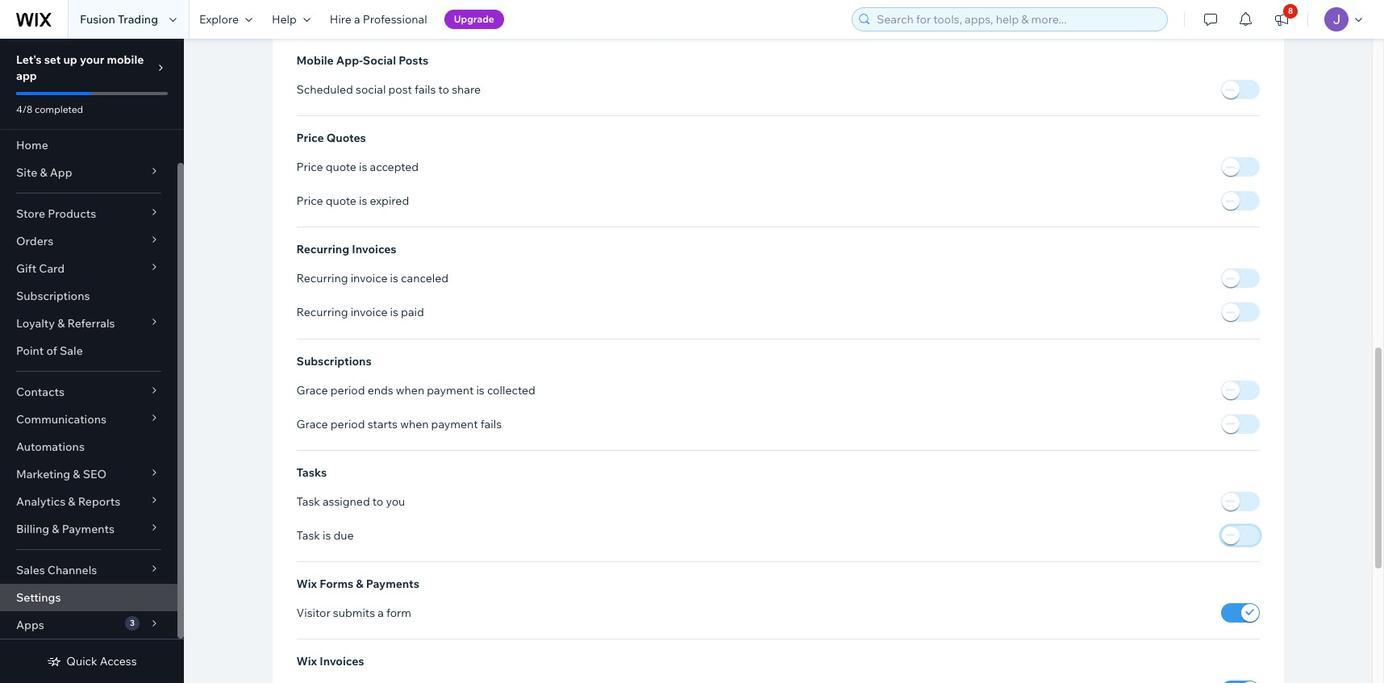 Task type: locate. For each thing, give the bounding box(es) containing it.
quote
[[326, 160, 357, 175], [326, 194, 357, 209]]

1 vertical spatial subscriptions
[[297, 354, 372, 368]]

1 invoice from the top
[[351, 272, 388, 286]]

a left form
[[378, 606, 384, 620]]

0 vertical spatial recurring
[[297, 242, 350, 257]]

your
[[80, 52, 104, 67]]

fusion
[[80, 12, 115, 27]]

0 vertical spatial period
[[331, 383, 365, 398]]

when right 'ends'
[[396, 383, 425, 398]]

canceled
[[401, 272, 449, 286]]

home
[[16, 138, 48, 153]]

invoice
[[351, 272, 388, 286], [351, 305, 388, 320]]

1 period from the top
[[331, 383, 365, 398]]

subscriptions up 'ends'
[[297, 354, 372, 368]]

analytics
[[16, 495, 66, 509]]

2 invoice from the top
[[351, 305, 388, 320]]

recurring invoice is paid
[[297, 305, 424, 320]]

app
[[50, 165, 72, 180]]

3 price from the top
[[297, 194, 323, 209]]

1 vertical spatial invoices
[[320, 654, 364, 669]]

0 vertical spatial invoice
[[351, 272, 388, 286]]

1 recurring from the top
[[297, 242, 350, 257]]

1 task from the top
[[297, 494, 320, 509]]

recurring down price quote is expired on the left of page
[[297, 242, 350, 257]]

invoice up recurring invoice is paid
[[351, 272, 388, 286]]

1 vertical spatial invoice
[[351, 305, 388, 320]]

2 quote from the top
[[326, 194, 357, 209]]

recurring invoices
[[297, 242, 397, 257]]

payment for fails
[[431, 417, 478, 431]]

quotes
[[327, 131, 366, 146]]

invoices down visitor submits a form
[[320, 654, 364, 669]]

fusion trading
[[80, 12, 158, 27]]

2 period from the top
[[331, 417, 365, 431]]

store products
[[16, 207, 96, 221]]

1 horizontal spatial to
[[439, 83, 450, 97]]

task left due
[[297, 528, 320, 543]]

price down price quotes at the left top of page
[[297, 160, 323, 175]]

to
[[439, 83, 450, 97], [373, 494, 384, 509]]

0 vertical spatial quote
[[326, 160, 357, 175]]

1 vertical spatial fails
[[481, 417, 502, 431]]

1 wix from the top
[[297, 577, 317, 591]]

period left starts
[[331, 417, 365, 431]]

0 horizontal spatial payments
[[62, 522, 115, 537]]

& inside the billing & payments dropdown button
[[52, 522, 59, 537]]

price for price quote is expired
[[297, 194, 323, 209]]

1 vertical spatial grace
[[297, 417, 328, 431]]

hire a professional link
[[320, 0, 437, 39]]

0 horizontal spatial subscriptions
[[16, 289, 90, 303]]

automations link
[[0, 433, 178, 461]]

0 vertical spatial invoices
[[352, 242, 397, 257]]

forms
[[320, 577, 354, 591]]

1 horizontal spatial payments
[[366, 577, 420, 591]]

2 price from the top
[[297, 160, 323, 175]]

3 recurring from the top
[[297, 305, 348, 320]]

is left due
[[323, 528, 331, 543]]

& right site
[[40, 165, 47, 180]]

billing & payments
[[16, 522, 115, 537]]

site
[[16, 165, 37, 180]]

& right loyalty
[[57, 316, 65, 331]]

payments up form
[[366, 577, 420, 591]]

recurring down recurring invoices
[[297, 272, 348, 286]]

1 vertical spatial a
[[378, 606, 384, 620]]

1 vertical spatial period
[[331, 417, 365, 431]]

task is due
[[297, 528, 354, 543]]

subscriptions down the card
[[16, 289, 90, 303]]

quote down price quote is accepted
[[326, 194, 357, 209]]

1 vertical spatial task
[[297, 528, 320, 543]]

loyalty
[[16, 316, 55, 331]]

8 button
[[1265, 0, 1300, 39]]

1 vertical spatial to
[[373, 494, 384, 509]]

2 task from the top
[[297, 528, 320, 543]]

price for price quotes
[[297, 131, 324, 146]]

gift card button
[[0, 255, 178, 282]]

1 vertical spatial when
[[400, 417, 429, 431]]

is for paid
[[390, 305, 399, 320]]

apps
[[16, 618, 44, 633]]

1 vertical spatial quote
[[326, 194, 357, 209]]

& for loyalty
[[57, 316, 65, 331]]

sales channels
[[16, 563, 97, 578]]

2 recurring from the top
[[297, 272, 348, 286]]

price quote is expired
[[297, 194, 409, 209]]

price
[[297, 131, 324, 146], [297, 160, 323, 175], [297, 194, 323, 209]]

is
[[359, 160, 368, 175], [359, 194, 368, 209], [390, 272, 399, 286], [390, 305, 399, 320], [476, 383, 485, 398], [323, 528, 331, 543]]

1 vertical spatial payment
[[431, 417, 478, 431]]

sidebar element
[[0, 39, 184, 684]]

is left the canceled
[[390, 272, 399, 286]]

quick
[[66, 655, 97, 669]]

form
[[387, 606, 412, 620]]

price quotes
[[297, 131, 366, 146]]

1 quote from the top
[[326, 160, 357, 175]]

0 horizontal spatial to
[[373, 494, 384, 509]]

sale
[[60, 344, 83, 358]]

4/8 completed
[[16, 103, 83, 115]]

& inside analytics & reports dropdown button
[[68, 495, 75, 509]]

Search for tools, apps, help & more... field
[[872, 8, 1163, 31]]

recurring for recurring invoice is canceled
[[297, 272, 348, 286]]

a right hire
[[354, 12, 360, 27]]

is left expired
[[359, 194, 368, 209]]

price quote is accepted
[[297, 160, 419, 175]]

hire
[[330, 12, 352, 27]]

reports
[[78, 495, 120, 509]]

card
[[39, 261, 65, 276]]

invoices
[[352, 242, 397, 257], [320, 654, 364, 669]]

let's
[[16, 52, 42, 67]]

payment left collected
[[427, 383, 474, 398]]

payment down grace period ends when payment is collected
[[431, 417, 478, 431]]

period for starts
[[331, 417, 365, 431]]

task down tasks
[[297, 494, 320, 509]]

access
[[100, 655, 137, 669]]

& inside marketing & seo dropdown button
[[73, 467, 80, 482]]

social
[[356, 83, 386, 97]]

grace left 'ends'
[[297, 383, 328, 398]]

&
[[40, 165, 47, 180], [57, 316, 65, 331], [73, 467, 80, 482], [68, 495, 75, 509], [52, 522, 59, 537], [356, 577, 364, 591]]

price left quotes
[[297, 131, 324, 146]]

0 horizontal spatial a
[[354, 12, 360, 27]]

2 grace from the top
[[297, 417, 328, 431]]

subscriptions
[[16, 289, 90, 303], [297, 354, 372, 368]]

wix down visitor
[[297, 654, 317, 669]]

0 vertical spatial subscriptions
[[16, 289, 90, 303]]

0 vertical spatial wix
[[297, 577, 317, 591]]

payments down analytics & reports dropdown button
[[62, 522, 115, 537]]

1 horizontal spatial a
[[378, 606, 384, 620]]

task
[[297, 494, 320, 509], [297, 528, 320, 543]]

social
[[363, 53, 396, 68]]

& left seo
[[73, 467, 80, 482]]

0 vertical spatial grace
[[297, 383, 328, 398]]

& left the reports
[[68, 495, 75, 509]]

is left paid
[[390, 305, 399, 320]]

fails right post
[[415, 83, 436, 97]]

payment
[[427, 383, 474, 398], [431, 417, 478, 431]]

sales channels button
[[0, 557, 178, 584]]

& right 'billing'
[[52, 522, 59, 537]]

when right starts
[[400, 417, 429, 431]]

1 price from the top
[[297, 131, 324, 146]]

1 vertical spatial wix
[[297, 654, 317, 669]]

subscriptions inside sidebar element
[[16, 289, 90, 303]]

& inside loyalty & referrals dropdown button
[[57, 316, 65, 331]]

1 vertical spatial recurring
[[297, 272, 348, 286]]

2 vertical spatial price
[[297, 194, 323, 209]]

communications
[[16, 412, 107, 427]]

recurring
[[297, 242, 350, 257], [297, 272, 348, 286], [297, 305, 348, 320]]

is left accepted
[[359, 160, 368, 175]]

1 horizontal spatial fails
[[481, 417, 502, 431]]

marketing & seo
[[16, 467, 107, 482]]

& for marketing
[[73, 467, 80, 482]]

you
[[386, 494, 405, 509]]

payment for is
[[427, 383, 474, 398]]

mobile
[[107, 52, 144, 67]]

4/8
[[16, 103, 32, 115]]

2 vertical spatial recurring
[[297, 305, 348, 320]]

task for task assigned to you
[[297, 494, 320, 509]]

invoices up recurring invoice is canceled
[[352, 242, 397, 257]]

price down price quote is accepted
[[297, 194, 323, 209]]

1 vertical spatial price
[[297, 160, 323, 175]]

1 grace from the top
[[297, 383, 328, 398]]

fails down collected
[[481, 417, 502, 431]]

fails
[[415, 83, 436, 97], [481, 417, 502, 431]]

0 vertical spatial fails
[[415, 83, 436, 97]]

& right forms
[[356, 577, 364, 591]]

period for ends
[[331, 383, 365, 398]]

1 vertical spatial payments
[[366, 577, 420, 591]]

accepted
[[370, 160, 419, 175]]

recurring down recurring invoice is canceled
[[297, 305, 348, 320]]

marketing & seo button
[[0, 461, 178, 488]]

to left the you
[[373, 494, 384, 509]]

starts
[[368, 417, 398, 431]]

wix left forms
[[297, 577, 317, 591]]

when for ends
[[396, 383, 425, 398]]

settings
[[16, 591, 61, 605]]

grace up tasks
[[297, 417, 328, 431]]

assigned
[[323, 494, 370, 509]]

sales
[[16, 563, 45, 578]]

& inside site & app dropdown button
[[40, 165, 47, 180]]

8
[[1289, 6, 1294, 16]]

invoice down recurring invoice is canceled
[[351, 305, 388, 320]]

0 vertical spatial payment
[[427, 383, 474, 398]]

0 vertical spatial when
[[396, 383, 425, 398]]

to left 'share'
[[439, 83, 450, 97]]

referrals
[[67, 316, 115, 331]]

analytics & reports
[[16, 495, 120, 509]]

period left 'ends'
[[331, 383, 365, 398]]

gift card
[[16, 261, 65, 276]]

loyalty & referrals button
[[0, 310, 178, 337]]

0 vertical spatial task
[[297, 494, 320, 509]]

0 vertical spatial price
[[297, 131, 324, 146]]

2 wix from the top
[[297, 654, 317, 669]]

0 horizontal spatial fails
[[415, 83, 436, 97]]

0 vertical spatial payments
[[62, 522, 115, 537]]

automations
[[16, 440, 85, 454]]

quote down quotes
[[326, 160, 357, 175]]

0 vertical spatial to
[[439, 83, 450, 97]]

grace
[[297, 383, 328, 398], [297, 417, 328, 431]]



Task type: describe. For each thing, give the bounding box(es) containing it.
up
[[63, 52, 77, 67]]

share
[[452, 83, 481, 97]]

point
[[16, 344, 44, 358]]

wix for wix forms & payments
[[297, 577, 317, 591]]

grace period ends when payment is collected
[[297, 383, 536, 398]]

of
[[46, 344, 57, 358]]

store products button
[[0, 200, 178, 228]]

recurring for recurring invoice is paid
[[297, 305, 348, 320]]

when for starts
[[400, 417, 429, 431]]

& for billing
[[52, 522, 59, 537]]

task assigned to you
[[297, 494, 405, 509]]

billing & payments button
[[0, 516, 178, 543]]

store
[[16, 207, 45, 221]]

price for price quote is accepted
[[297, 160, 323, 175]]

let's set up your mobile app
[[16, 52, 144, 83]]

& for site
[[40, 165, 47, 180]]

upgrade
[[454, 13, 495, 25]]

mobile app-social posts
[[297, 53, 429, 68]]

scheduled social post fails to share
[[297, 83, 481, 97]]

professional
[[363, 12, 427, 27]]

app
[[16, 69, 37, 83]]

upgrade button
[[444, 10, 504, 29]]

products
[[48, 207, 96, 221]]

mobile
[[297, 53, 334, 68]]

due
[[334, 528, 354, 543]]

help
[[272, 12, 297, 27]]

grace for grace period starts when payment fails
[[297, 417, 328, 431]]

point of sale
[[16, 344, 83, 358]]

recurring invoice is canceled
[[297, 272, 449, 286]]

analytics & reports button
[[0, 488, 178, 516]]

app-
[[336, 53, 363, 68]]

payments inside dropdown button
[[62, 522, 115, 537]]

is left collected
[[476, 383, 485, 398]]

quote for expired
[[326, 194, 357, 209]]

site & app
[[16, 165, 72, 180]]

trading
[[118, 12, 158, 27]]

set
[[44, 52, 61, 67]]

1 horizontal spatial subscriptions
[[297, 354, 372, 368]]

0 vertical spatial a
[[354, 12, 360, 27]]

is for accepted
[[359, 160, 368, 175]]

explore
[[199, 12, 239, 27]]

paid
[[401, 305, 424, 320]]

contacts
[[16, 385, 65, 399]]

help button
[[262, 0, 320, 39]]

expired
[[370, 194, 409, 209]]

post
[[389, 83, 412, 97]]

task for task is due
[[297, 528, 320, 543]]

settings link
[[0, 584, 178, 612]]

hire a professional
[[330, 12, 427, 27]]

orders
[[16, 234, 53, 249]]

loyalty & referrals
[[16, 316, 115, 331]]

orders button
[[0, 228, 178, 255]]

wix invoices
[[297, 654, 364, 669]]

3
[[130, 618, 135, 629]]

ends
[[368, 383, 394, 398]]

contacts button
[[0, 379, 178, 406]]

invoice for paid
[[351, 305, 388, 320]]

point of sale link
[[0, 337, 178, 365]]

scheduled
[[297, 83, 353, 97]]

recurring for recurring invoices
[[297, 242, 350, 257]]

wix forms & payments
[[297, 577, 420, 591]]

visitor
[[297, 606, 331, 620]]

visitor submits a form
[[297, 606, 412, 620]]

is for canceled
[[390, 272, 399, 286]]

completed
[[35, 103, 83, 115]]

wix for wix invoices
[[297, 654, 317, 669]]

posts
[[399, 53, 429, 68]]

& for analytics
[[68, 495, 75, 509]]

home link
[[0, 132, 178, 159]]

gift
[[16, 261, 36, 276]]

site & app button
[[0, 159, 178, 186]]

seo
[[83, 467, 107, 482]]

invoices for wix invoices
[[320, 654, 364, 669]]

collected
[[487, 383, 536, 398]]

grace for grace period ends when payment is collected
[[297, 383, 328, 398]]

grace period starts when payment fails
[[297, 417, 502, 431]]

quote for accepted
[[326, 160, 357, 175]]

invoices for recurring invoices
[[352, 242, 397, 257]]

is for expired
[[359, 194, 368, 209]]

quick access
[[66, 655, 137, 669]]

quick access button
[[47, 655, 137, 669]]

invoice for canceled
[[351, 272, 388, 286]]

communications button
[[0, 406, 178, 433]]

billing
[[16, 522, 49, 537]]

tasks
[[297, 465, 327, 480]]



Task type: vqa. For each thing, say whether or not it's contained in the screenshot.
Help
yes



